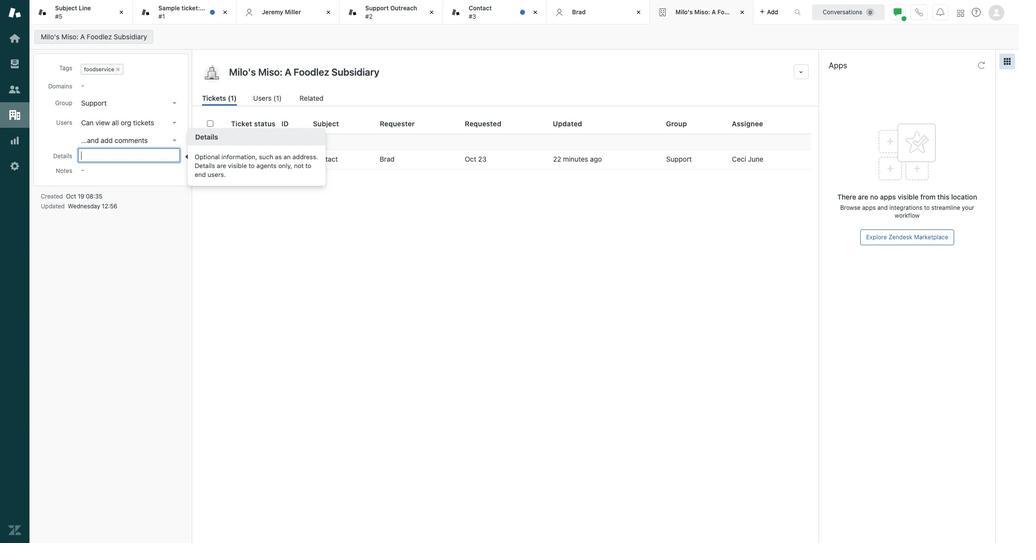 Task type: locate. For each thing, give the bounding box(es) containing it.
1 vertical spatial #3
[[281, 155, 290, 163]]

5 close image from the left
[[634, 7, 644, 17]]

browse
[[840, 204, 861, 211]]

None text field
[[226, 64, 790, 79]]

0 horizontal spatial subject
[[55, 4, 77, 12]]

#5
[[55, 13, 62, 20]]

support inside "button"
[[81, 99, 107, 107]]

(1) up id
[[273, 94, 282, 102]]

1 vertical spatial milo's miso: a foodlez subsidiary
[[41, 32, 147, 41]]

1 vertical spatial open
[[237, 155, 253, 163]]

0 horizontal spatial group
[[55, 99, 72, 107]]

subject for subject line #5
[[55, 4, 77, 12]]

milo's miso: a foodlez subsidiary tab
[[650, 0, 773, 25]]

tab
[[29, 0, 133, 25], [133, 0, 245, 25], [340, 0, 443, 25], [443, 0, 547, 25]]

milo's miso: a foodlez subsidiary
[[675, 8, 773, 16], [41, 32, 147, 41]]

updated down created
[[41, 203, 65, 210]]

explore
[[866, 233, 887, 241]]

subject
[[55, 4, 77, 12], [313, 119, 339, 128]]

2 tab from the left
[[133, 0, 245, 25]]

0 vertical spatial milo's miso: a foodlez subsidiary
[[675, 8, 773, 16]]

users for users
[[56, 119, 72, 126]]

1 horizontal spatial support
[[365, 4, 389, 12]]

4 tab from the left
[[443, 0, 547, 25]]

0 horizontal spatial visible
[[228, 161, 247, 169]]

ticket:
[[182, 4, 200, 12]]

main element
[[0, 0, 29, 543]]

subject down related link
[[313, 119, 339, 128]]

0 horizontal spatial a
[[80, 32, 85, 41]]

1 horizontal spatial contact
[[469, 4, 492, 12]]

2 arrow down image from the top
[[173, 122, 176, 124]]

0 vertical spatial subsidiary
[[742, 8, 773, 16]]

0 vertical spatial milo's
[[675, 8, 693, 16]]

contact inside the tabs 'tab list'
[[469, 4, 492, 12]]

can
[[81, 118, 94, 127]]

3 tab from the left
[[340, 0, 443, 25]]

oct left 19
[[66, 193, 76, 200]]

0 vertical spatial details
[[195, 132, 218, 141]]

0 vertical spatial users
[[253, 94, 272, 102]]

0 vertical spatial add
[[767, 8, 778, 15]]

users up status
[[253, 94, 272, 102]]

0 horizontal spatial updated
[[41, 203, 65, 210]]

1 horizontal spatial milo's
[[675, 8, 693, 16]]

subject up #5
[[55, 4, 77, 12]]

are up users.
[[217, 161, 226, 169]]

1 vertical spatial are
[[858, 193, 868, 201]]

brad tab
[[547, 0, 650, 25]]

oct
[[465, 155, 476, 163], [66, 193, 76, 200]]

2 vertical spatial details
[[195, 161, 215, 169]]

0 vertical spatial visible
[[228, 161, 247, 169]]

jeremy miller tab
[[236, 0, 340, 25]]

1 vertical spatial users
[[56, 119, 72, 126]]

0 horizontal spatial users
[[56, 119, 72, 126]]

1 tab from the left
[[29, 0, 133, 25]]

brad
[[572, 8, 586, 16], [380, 155, 395, 163]]

tabs tab list
[[29, 0, 784, 25]]

1 horizontal spatial (1)
[[273, 94, 282, 102]]

details down select all tickets option
[[195, 132, 218, 141]]

1 vertical spatial add
[[101, 136, 113, 145]]

0 horizontal spatial are
[[217, 161, 226, 169]]

1 horizontal spatial are
[[858, 193, 868, 201]]

foodlez down line
[[87, 32, 112, 41]]

subject inside subject line #5
[[55, 4, 77, 12]]

0 horizontal spatial support
[[81, 99, 107, 107]]

1 (1) from the left
[[228, 94, 237, 102]]

0 horizontal spatial milo's
[[41, 32, 60, 41]]

3 arrow down image from the top
[[173, 140, 176, 142]]

#3 inside contact #3
[[469, 13, 476, 20]]

...and
[[81, 136, 99, 145]]

0 vertical spatial contact
[[469, 4, 492, 12]]

1 horizontal spatial group
[[666, 119, 687, 128]]

there
[[837, 193, 856, 201]]

0 vertical spatial apps
[[880, 193, 896, 201]]

contact
[[469, 4, 492, 12], [313, 155, 338, 163]]

arrow down image inside can view all org tickets button
[[173, 122, 176, 124]]

milo's inside the secondary element
[[41, 32, 60, 41]]

zendesk support image
[[8, 6, 21, 19]]

visible up integrations
[[898, 193, 919, 201]]

1 horizontal spatial foodlez
[[717, 8, 740, 16]]

a
[[712, 8, 716, 16], [80, 32, 85, 41]]

1 horizontal spatial open
[[255, 138, 271, 145]]

0 vertical spatial arrow down image
[[173, 102, 176, 104]]

0 horizontal spatial milo's miso: a foodlez subsidiary
[[41, 32, 147, 41]]

1 vertical spatial milo's
[[41, 32, 60, 41]]

0 horizontal spatial open
[[237, 155, 253, 163]]

0 horizontal spatial oct
[[66, 193, 76, 200]]

ticket
[[231, 119, 252, 128]]

(1)
[[228, 94, 237, 102], [273, 94, 282, 102]]

1 horizontal spatial oct
[[465, 155, 476, 163]]

0 vertical spatial foodlez
[[717, 8, 740, 16]]

1 vertical spatial group
[[666, 119, 687, 128]]

foodlez left add dropdown button
[[717, 8, 740, 16]]

1 horizontal spatial users
[[253, 94, 272, 102]]

0 vertical spatial a
[[712, 8, 716, 16]]

1 horizontal spatial miso:
[[694, 8, 710, 16]]

grid
[[192, 114, 818, 543]]

tab containing support outreach
[[340, 0, 443, 25]]

0 vertical spatial support
[[365, 4, 389, 12]]

milo's miso: a foodlez subsidiary inside the secondary element
[[41, 32, 147, 41]]

users left can
[[56, 119, 72, 126]]

ceci
[[732, 155, 746, 163]]

your
[[962, 204, 974, 211]]

optional information, such as an address. details are visible to agents only, not to end users.
[[195, 153, 318, 178]]

are left no
[[858, 193, 868, 201]]

tab containing subject line
[[29, 0, 133, 25]]

status
[[207, 138, 225, 145]]

apps up and
[[880, 193, 896, 201]]

updated up minutes
[[553, 119, 582, 128]]

add button
[[753, 0, 784, 24]]

foodservice menu
[[79, 62, 180, 77]]

id
[[281, 119, 289, 128]]

1 horizontal spatial a
[[712, 8, 716, 16]]

4 close image from the left
[[530, 7, 540, 17]]

close image inside milo's miso: a foodlez subsidiary tab
[[737, 7, 747, 17]]

foodservice link
[[84, 66, 114, 72]]

0 horizontal spatial add
[[101, 136, 113, 145]]

None field
[[79, 77, 85, 87]]

open up such
[[255, 138, 271, 145]]

1 vertical spatial arrow down image
[[173, 122, 176, 124]]

2 vertical spatial arrow down image
[[173, 140, 176, 142]]

integrations
[[889, 204, 922, 211]]

address.
[[292, 153, 318, 160]]

1 vertical spatial miso:
[[61, 32, 78, 41]]

users.
[[208, 170, 226, 178]]

1 horizontal spatial add
[[767, 8, 778, 15]]

2 horizontal spatial to
[[924, 204, 930, 211]]

close image inside jeremy miller tab
[[323, 7, 333, 17]]

0 vertical spatial group
[[55, 99, 72, 107]]

jeremy miller
[[262, 8, 301, 16]]

1 horizontal spatial visible
[[898, 193, 919, 201]]

foodlez
[[717, 8, 740, 16], [87, 32, 112, 41]]

tickets
[[133, 118, 154, 127]]

1 horizontal spatial #3
[[469, 13, 476, 20]]

None checkbox
[[207, 156, 213, 162]]

2 horizontal spatial support
[[666, 155, 692, 163]]

0 vertical spatial brad
[[572, 8, 586, 16]]

1 vertical spatial subject
[[313, 119, 339, 128]]

oct left the 23
[[465, 155, 476, 163]]

23
[[478, 155, 486, 163]]

subsidiary inside the secondary element
[[114, 32, 147, 41]]

0 horizontal spatial miso:
[[61, 32, 78, 41]]

an
[[284, 153, 291, 160]]

to
[[249, 161, 255, 169], [305, 161, 311, 169], [924, 204, 930, 211]]

open down category in the top left of the page
[[237, 155, 253, 163]]

1 vertical spatial apps
[[862, 204, 876, 211]]

oct 23
[[465, 155, 486, 163]]

1 horizontal spatial brad
[[572, 8, 586, 16]]

0 vertical spatial updated
[[553, 119, 582, 128]]

miso: inside the secondary element
[[61, 32, 78, 41]]

2 close image from the left
[[323, 7, 333, 17]]

1 horizontal spatial milo's miso: a foodlez subsidiary
[[675, 8, 773, 16]]

status
[[254, 119, 275, 128]]

close image for brad tab
[[634, 7, 644, 17]]

sample ticket: meet the ticket #1
[[158, 4, 245, 20]]

can view all org tickets button
[[78, 116, 180, 130]]

arrow down image right tickets
[[173, 122, 176, 124]]

optional
[[195, 153, 220, 160]]

arrow down image left status
[[173, 140, 176, 142]]

streamline
[[931, 204, 960, 211]]

0 vertical spatial subject
[[55, 4, 77, 12]]

brad inside tab
[[572, 8, 586, 16]]

0 horizontal spatial contact
[[313, 155, 338, 163]]

sample
[[158, 4, 180, 12]]

details up the "notes"
[[53, 152, 72, 160]]

and
[[877, 204, 888, 211]]

0 vertical spatial are
[[217, 161, 226, 169]]

tags
[[59, 64, 72, 72]]

minutes
[[563, 155, 588, 163]]

22 minutes ago
[[553, 155, 602, 163]]

0 vertical spatial #3
[[469, 13, 476, 20]]

notifications image
[[936, 8, 944, 16]]

2 (1) from the left
[[273, 94, 282, 102]]

tab containing sample ticket: meet the ticket
[[133, 0, 245, 25]]

1 vertical spatial support
[[81, 99, 107, 107]]

created oct 19 08:35 updated wednesday 12:56
[[41, 193, 117, 210]]

apps down no
[[862, 204, 876, 211]]

1 vertical spatial visible
[[898, 193, 919, 201]]

conversations button
[[812, 4, 885, 20]]

1 horizontal spatial subject
[[313, 119, 339, 128]]

updated
[[553, 119, 582, 128], [41, 203, 65, 210]]

1 vertical spatial oct
[[66, 193, 76, 200]]

arrow down image inside support "button"
[[173, 102, 176, 104]]

wednesday
[[68, 203, 100, 210]]

arrow down image
[[173, 102, 176, 104], [173, 122, 176, 124], [173, 140, 176, 142]]

support outreach #2
[[365, 4, 417, 20]]

1 vertical spatial contact
[[313, 155, 338, 163]]

milo's
[[675, 8, 693, 16], [41, 32, 60, 41]]

(1) right tickets
[[228, 94, 237, 102]]

2 vertical spatial support
[[666, 155, 692, 163]]

to down from
[[924, 204, 930, 211]]

details down optional
[[195, 161, 215, 169]]

subsidiary
[[742, 8, 773, 16], [114, 32, 147, 41]]

0 vertical spatial miso:
[[694, 8, 710, 16]]

1 horizontal spatial updated
[[553, 119, 582, 128]]

to left agents
[[249, 161, 255, 169]]

close image inside brad tab
[[634, 7, 644, 17]]

details
[[195, 132, 218, 141], [53, 152, 72, 160], [195, 161, 215, 169]]

1 horizontal spatial subsidiary
[[742, 8, 773, 16]]

ago
[[590, 155, 602, 163]]

secondary element
[[29, 27, 1019, 47]]

are
[[217, 161, 226, 169], [858, 193, 868, 201]]

open
[[255, 138, 271, 145], [237, 155, 253, 163]]

arrow down image for all
[[173, 122, 176, 124]]

related
[[300, 94, 324, 102]]

visible
[[228, 161, 247, 169], [898, 193, 919, 201]]

support
[[365, 4, 389, 12], [81, 99, 107, 107], [666, 155, 692, 163]]

arrow down image left tickets
[[173, 102, 176, 104]]

visible inside 'there are no apps visible from this location browse apps and integrations to streamline your workflow'
[[898, 193, 919, 201]]

08:35
[[86, 193, 102, 200]]

arrow down image inside ...and add comments 'button'
[[173, 140, 176, 142]]

information,
[[221, 153, 257, 160]]

1 vertical spatial subsidiary
[[114, 32, 147, 41]]

3 close image from the left
[[427, 7, 437, 17]]

jeremy
[[262, 8, 283, 16]]

1 vertical spatial brad
[[380, 155, 395, 163]]

assignee
[[732, 119, 763, 128]]

1 vertical spatial foodlez
[[87, 32, 112, 41]]

contact for contact #3
[[469, 4, 492, 12]]

grid containing ticket status
[[192, 114, 818, 543]]

1 arrow down image from the top
[[173, 102, 176, 104]]

6 close image from the left
[[737, 7, 747, 17]]

comments
[[115, 136, 148, 145]]

#3
[[469, 13, 476, 20], [281, 155, 290, 163]]

1 vertical spatial updated
[[41, 203, 65, 210]]

0 horizontal spatial (1)
[[228, 94, 237, 102]]

visible down information,
[[228, 161, 247, 169]]

to down address.
[[305, 161, 311, 169]]

support inside support outreach #2
[[365, 4, 389, 12]]

add inside ...and add comments 'button'
[[101, 136, 113, 145]]

milo's inside tab
[[675, 8, 693, 16]]

0 horizontal spatial subsidiary
[[114, 32, 147, 41]]

oct inside created oct 19 08:35 updated wednesday 12:56
[[66, 193, 76, 200]]

0 horizontal spatial foodlez
[[87, 32, 112, 41]]

close image
[[220, 7, 230, 17], [323, 7, 333, 17], [427, 7, 437, 17], [530, 7, 540, 17], [634, 7, 644, 17], [737, 7, 747, 17]]

users
[[253, 94, 272, 102], [56, 119, 72, 126]]

ticket
[[229, 4, 245, 12]]



Task type: vqa. For each thing, say whether or not it's contained in the screenshot.
the Followers
no



Task type: describe. For each thing, give the bounding box(es) containing it.
19
[[78, 193, 84, 200]]

...and add comments
[[81, 136, 148, 145]]

zendesk products image
[[957, 10, 964, 16]]

location
[[951, 193, 977, 201]]

related link
[[300, 93, 325, 106]]

reporting image
[[8, 134, 21, 147]]

details inside optional information, such as an address. details are visible to agents only, not to end users.
[[195, 161, 215, 169]]

domains
[[48, 83, 72, 90]]

outreach
[[390, 4, 417, 12]]

1 vertical spatial a
[[80, 32, 85, 41]]

ticket status
[[231, 119, 275, 128]]

as
[[275, 153, 282, 160]]

...and add comments button
[[78, 134, 180, 147]]

org
[[121, 118, 131, 127]]

contact #3
[[469, 4, 492, 20]]

view
[[95, 118, 110, 127]]

line
[[79, 4, 91, 12]]

organizations image
[[8, 109, 21, 121]]

miller
[[285, 8, 301, 16]]

Select All Tickets checkbox
[[207, 121, 213, 127]]

views image
[[8, 58, 21, 70]]

workflow
[[895, 212, 920, 219]]

customers image
[[8, 83, 21, 96]]

updated inside created oct 19 08:35 updated wednesday 12:56
[[41, 203, 65, 210]]

1 horizontal spatial to
[[305, 161, 311, 169]]

status category open
[[207, 138, 271, 145]]

close image for tab containing support outreach
[[427, 7, 437, 17]]

get started image
[[8, 32, 21, 45]]

close image for jeremy miller tab
[[323, 7, 333, 17]]

can view all org tickets
[[81, 118, 154, 127]]

visible inside optional information, such as an address. details are visible to agents only, not to end users.
[[228, 161, 247, 169]]

there are no apps visible from this location browse apps and integrations to streamline your workflow
[[837, 193, 977, 219]]

only,
[[278, 161, 292, 169]]

icon_org image
[[202, 64, 222, 84]]

notes
[[56, 167, 72, 175]]

(1) for users (1)
[[273, 94, 282, 102]]

zendesk
[[888, 233, 912, 241]]

1 close image from the left
[[220, 7, 230, 17]]

tickets (1)
[[202, 94, 237, 102]]

foodlez inside the secondary element
[[87, 32, 112, 41]]

not
[[294, 161, 304, 169]]

category
[[226, 138, 252, 145]]

milo's miso: a foodlez subsidiary inside tab
[[675, 8, 773, 16]]

0 horizontal spatial #3
[[281, 155, 290, 163]]

june
[[748, 155, 763, 163]]

apps
[[829, 61, 847, 70]]

marketplace
[[914, 233, 948, 241]]

the
[[218, 4, 227, 12]]

agents
[[256, 161, 277, 169]]

subject line #5
[[55, 4, 91, 20]]

milo's miso: a foodlez subsidiary link
[[34, 30, 153, 44]]

12:56
[[102, 203, 117, 210]]

users (1)
[[253, 94, 282, 102]]

add inside add dropdown button
[[767, 8, 778, 15]]

support button
[[78, 96, 180, 110]]

no
[[870, 193, 878, 201]]

users for users (1)
[[253, 94, 272, 102]]

admin image
[[8, 160, 21, 173]]

(1) for tickets (1)
[[228, 94, 237, 102]]

meet
[[201, 4, 216, 12]]

get help image
[[972, 8, 981, 17]]

foodservice
[[84, 66, 114, 72]]

arrow down image for comments
[[173, 140, 176, 142]]

tickets (1) link
[[202, 93, 237, 106]]

contact link
[[313, 155, 338, 164]]

this
[[937, 193, 949, 201]]

0 horizontal spatial brad
[[380, 155, 395, 163]]

#1
[[158, 13, 165, 20]]

all
[[112, 118, 119, 127]]

are inside optional information, such as an address. details are visible to agents only, not to end users.
[[217, 161, 226, 169]]

contact for contact
[[313, 155, 338, 163]]

1 horizontal spatial apps
[[880, 193, 896, 201]]

requester
[[380, 119, 415, 128]]

close image
[[117, 7, 127, 17]]

subsidiary inside tab
[[742, 8, 773, 16]]

button displays agent's chat status as online. image
[[894, 8, 902, 16]]

requested
[[465, 119, 501, 128]]

tickets
[[202, 94, 226, 102]]

1 vertical spatial details
[[53, 152, 72, 160]]

0 horizontal spatial apps
[[862, 204, 876, 211]]

subject for subject
[[313, 119, 339, 128]]

miso: inside tab
[[694, 8, 710, 16]]

zendesk image
[[8, 524, 21, 537]]

0 vertical spatial oct
[[465, 155, 476, 163]]

ceci june
[[732, 155, 763, 163]]

explore zendesk marketplace
[[866, 233, 948, 241]]

users (1) link
[[253, 93, 283, 106]]

close image for milo's miso: a foodlez subsidiary tab
[[737, 7, 747, 17]]

explore zendesk marketplace button
[[860, 230, 954, 245]]

such
[[259, 153, 273, 160]]

apps image
[[1003, 58, 1011, 65]]

end
[[195, 170, 206, 178]]

created
[[41, 193, 63, 200]]

0 vertical spatial open
[[255, 138, 271, 145]]

tab containing contact
[[443, 0, 547, 25]]

to inside 'there are no apps visible from this location browse apps and integrations to streamline your workflow'
[[924, 204, 930, 211]]

from
[[920, 193, 936, 201]]

a inside tab
[[712, 8, 716, 16]]

22
[[553, 155, 561, 163]]

foodlez inside tab
[[717, 8, 740, 16]]

0 horizontal spatial to
[[249, 161, 255, 169]]

are inside 'there are no apps visible from this location browse apps and integrations to streamline your workflow'
[[858, 193, 868, 201]]

conversations
[[823, 8, 862, 15]]



